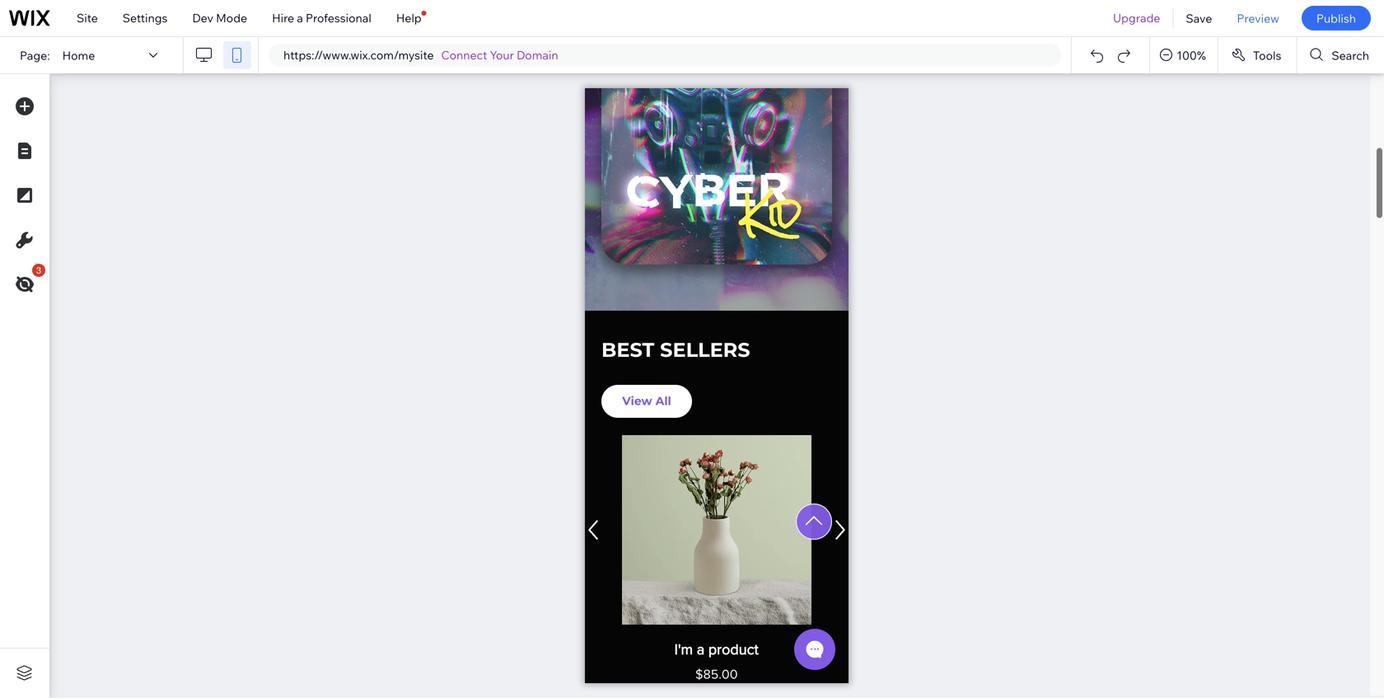 Task type: vqa. For each thing, say whether or not it's contained in the screenshot.
the Help
yes



Task type: locate. For each thing, give the bounding box(es) containing it.
site
[[77, 11, 98, 25]]

upgrade
[[1113, 11, 1161, 25]]

hire
[[272, 11, 294, 25]]

3
[[36, 265, 41, 276]]

mode
[[216, 11, 247, 25]]

publish
[[1317, 11, 1357, 25]]

preview button
[[1225, 0, 1292, 36]]

3 button
[[7, 264, 45, 302]]

dev
[[192, 11, 213, 25]]

domain
[[517, 48, 559, 62]]

your
[[490, 48, 514, 62]]

save button
[[1174, 0, 1225, 36]]

hire a professional
[[272, 11, 372, 25]]

home
[[62, 48, 95, 62]]

https://www.wix.com/mysite
[[284, 48, 434, 62]]

settings
[[123, 11, 168, 25]]

preview
[[1237, 11, 1280, 25]]

save
[[1186, 11, 1213, 25]]

professional
[[306, 11, 372, 25]]

publish button
[[1302, 6, 1372, 30]]

https://www.wix.com/mysite connect your domain
[[284, 48, 559, 62]]



Task type: describe. For each thing, give the bounding box(es) containing it.
a
[[297, 11, 303, 25]]

search
[[1332, 48, 1370, 62]]

connect
[[441, 48, 487, 62]]

100% button
[[1151, 37, 1218, 73]]

tools button
[[1219, 37, 1297, 73]]

dev mode
[[192, 11, 247, 25]]

100%
[[1177, 48, 1207, 62]]

tools
[[1254, 48, 1282, 62]]

help
[[396, 11, 422, 25]]

search button
[[1298, 37, 1385, 73]]



